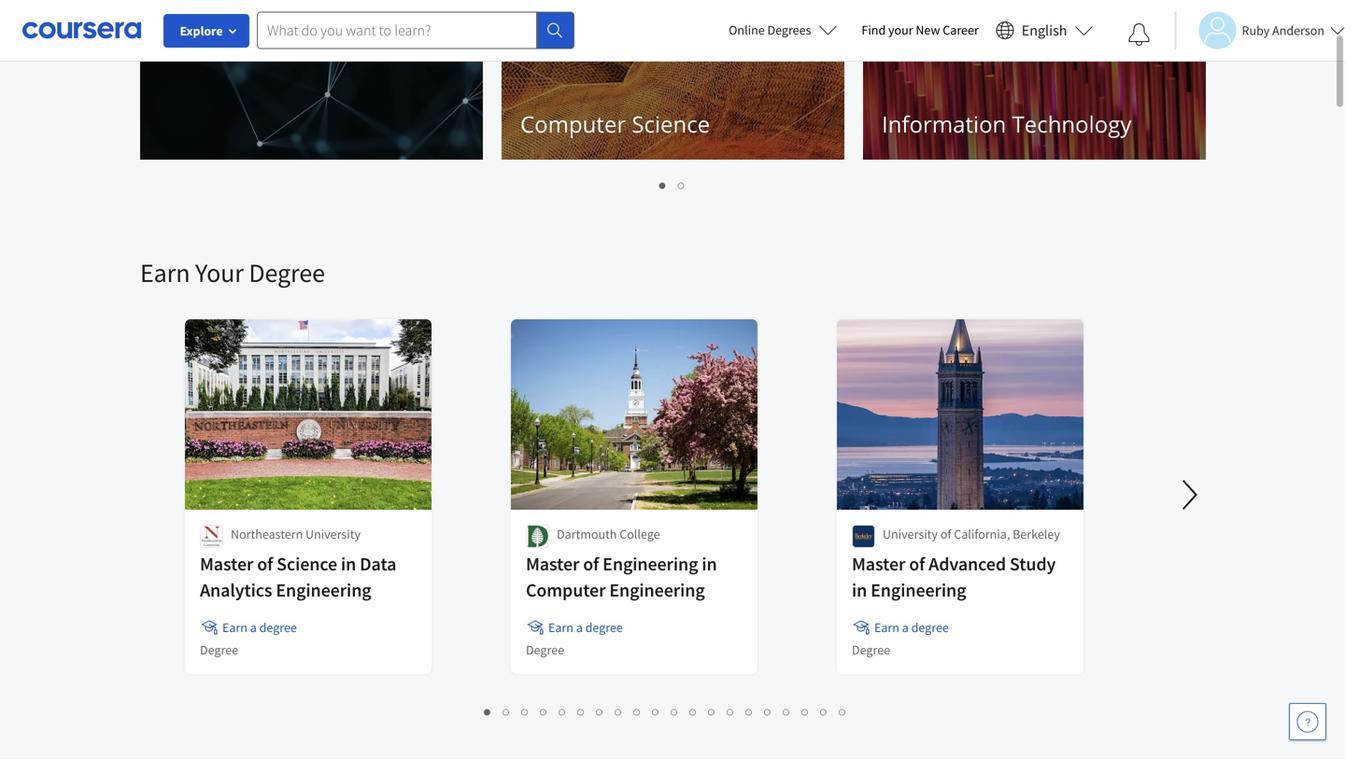 Task type: locate. For each thing, give the bounding box(es) containing it.
computer
[[520, 109, 626, 139], [526, 579, 606, 602]]

degree
[[249, 256, 325, 289], [200, 642, 238, 659], [526, 642, 564, 659], [852, 642, 890, 659]]

18
[[802, 703, 817, 720]]

a down master of engineering in computer engineering
[[576, 619, 583, 636]]

12
[[690, 703, 705, 720]]

master down 'dartmouth college' image
[[526, 553, 580, 576]]

of left advanced
[[909, 553, 925, 576]]

0 horizontal spatial next slide image
[[1168, 473, 1213, 518]]

4
[[540, 703, 548, 720]]

a down analytics
[[250, 619, 257, 636]]

2
[[678, 176, 686, 193], [503, 703, 511, 720]]

1 horizontal spatial a
[[576, 619, 583, 636]]

1
[[660, 176, 667, 193], [484, 703, 492, 720]]

2 button for 1 button corresponding to next slide icon inside earn your degree carousel element
[[497, 701, 516, 722]]

1 left 3 button at the bottom left
[[484, 703, 492, 720]]

data
[[360, 553, 396, 576]]

0 horizontal spatial degree
[[259, 619, 297, 636]]

ruby anderson button
[[1175, 12, 1345, 49]]

17
[[783, 703, 798, 720]]

earn left your
[[140, 256, 190, 289]]

0 vertical spatial computer
[[520, 109, 626, 139]]

university right university of california, berkeley image
[[883, 526, 938, 543]]

2 horizontal spatial a
[[902, 619, 909, 636]]

in for engineering
[[702, 553, 717, 576]]

degree up 20
[[852, 642, 890, 659]]

2 button
[[673, 174, 691, 195], [497, 701, 516, 722]]

1 vertical spatial 2 button
[[497, 701, 516, 722]]

online degrees
[[729, 21, 811, 38]]

3 a from the left
[[902, 619, 909, 636]]

computer science
[[520, 109, 710, 139]]

northeastern
[[231, 526, 303, 543]]

0 vertical spatial 1 button
[[654, 174, 673, 195]]

of left california,
[[941, 526, 951, 543]]

0 horizontal spatial a
[[250, 619, 257, 636]]

0 vertical spatial 2 button
[[673, 174, 691, 195]]

15
[[746, 703, 761, 720]]

degree right your
[[249, 256, 325, 289]]

1 button left 3 button at the bottom left
[[479, 701, 497, 722]]

california,
[[954, 526, 1010, 543]]

1 vertical spatial science
[[277, 553, 337, 576]]

1 university from the left
[[306, 526, 361, 543]]

northeastern university
[[231, 526, 361, 543]]

master inside master of advanced study in engineering
[[852, 553, 906, 576]]

1 vertical spatial 1 button
[[479, 701, 497, 722]]

coursera image
[[22, 15, 141, 45]]

earn down analytics
[[222, 619, 248, 636]]

11 button
[[666, 701, 686, 722]]

13
[[709, 703, 724, 720]]

degree down analytics
[[200, 642, 238, 659]]

a for science
[[250, 619, 257, 636]]

degree down master of advanced study in engineering
[[911, 619, 949, 636]]

in inside master of engineering in computer engineering
[[702, 553, 717, 576]]

in
[[341, 553, 356, 576], [702, 553, 717, 576], [852, 579, 867, 602]]

master
[[200, 553, 254, 576], [526, 553, 580, 576], [852, 553, 906, 576]]

online degrees button
[[714, 9, 852, 50]]

of for engineering
[[583, 553, 599, 576]]

master of science in data analytics engineering
[[200, 553, 396, 602]]

degree
[[259, 619, 297, 636], [585, 619, 623, 636], [911, 619, 949, 636]]

earn a degree down master of engineering in computer engineering
[[548, 619, 623, 636]]

list
[[140, 174, 1205, 195], [187, 701, 1144, 722]]

1 inside earn your degree carousel element
[[484, 703, 492, 720]]

a
[[250, 619, 257, 636], [576, 619, 583, 636], [902, 619, 909, 636]]

a down master of advanced study in engineering
[[902, 619, 909, 636]]

a for advanced
[[902, 619, 909, 636]]

degree up the 4
[[526, 642, 564, 659]]

find your new career
[[862, 21, 979, 38]]

computer inside master of engineering in computer engineering
[[526, 579, 606, 602]]

2 horizontal spatial in
[[852, 579, 867, 602]]

earn down master of engineering in computer engineering
[[548, 619, 574, 636]]

earn for master of advanced study in engineering
[[874, 619, 900, 636]]

information technology link
[[863, 10, 1206, 160]]

2 button left 3
[[497, 701, 516, 722]]

of inside master of science in data analytics engineering
[[257, 553, 273, 576]]

of
[[941, 526, 951, 543], [257, 553, 273, 576], [583, 553, 599, 576], [909, 553, 925, 576]]

9
[[634, 703, 641, 720]]

1 horizontal spatial master
[[526, 553, 580, 576]]

1 earn a degree from the left
[[222, 619, 297, 636]]

in for science
[[341, 553, 356, 576]]

0 horizontal spatial 1 button
[[479, 701, 497, 722]]

2 horizontal spatial master
[[852, 553, 906, 576]]

master of advanced study in engineering
[[852, 553, 1056, 602]]

0 vertical spatial list
[[140, 174, 1205, 195]]

university
[[306, 526, 361, 543], [883, 526, 938, 543]]

0 horizontal spatial in
[[341, 553, 356, 576]]

16 button
[[759, 701, 780, 722]]

earn a degree down analytics
[[222, 619, 297, 636]]

1 button for next slide icon inside earn your degree carousel element
[[479, 701, 497, 722]]

0 horizontal spatial earn a degree
[[222, 619, 297, 636]]

2 horizontal spatial degree
[[911, 619, 949, 636]]

4 button
[[535, 701, 554, 722]]

degree down master of science in data analytics engineering
[[259, 619, 297, 636]]

anderson
[[1273, 22, 1325, 39]]

0 horizontal spatial 1
[[484, 703, 492, 720]]

7 button
[[591, 701, 610, 722]]

engineering inside master of advanced study in engineering
[[871, 579, 966, 602]]

list for topmost next slide icon
[[140, 174, 1205, 195]]

in inside master of science in data analytics engineering
[[341, 553, 356, 576]]

degree for in
[[852, 642, 890, 659]]

2 degree from the left
[[585, 619, 623, 636]]

1 button down computer science
[[654, 174, 673, 195]]

next slide image
[[1229, 0, 1273, 19], [1168, 473, 1213, 518]]

1 horizontal spatial 1 button
[[654, 174, 673, 195]]

earn a degree
[[222, 619, 297, 636], [548, 619, 623, 636], [874, 619, 949, 636]]

of down dartmouth
[[583, 553, 599, 576]]

2 inside earn your degree carousel element
[[503, 703, 511, 720]]

3 degree from the left
[[911, 619, 949, 636]]

of for california,
[[941, 526, 951, 543]]

1 vertical spatial 2
[[503, 703, 511, 720]]

0 horizontal spatial science
[[277, 553, 337, 576]]

1 vertical spatial 1
[[484, 703, 492, 720]]

english button
[[988, 0, 1101, 61]]

1 horizontal spatial next slide image
[[1229, 0, 1273, 19]]

find
[[862, 21, 886, 38]]

online
[[729, 21, 765, 38]]

19
[[821, 703, 836, 720]]

1 vertical spatial computer
[[526, 579, 606, 602]]

0 vertical spatial 1
[[660, 176, 667, 193]]

science
[[632, 109, 710, 139], [277, 553, 337, 576]]

master down university of california, berkeley image
[[852, 553, 906, 576]]

of inside master of engineering in computer engineering
[[583, 553, 599, 576]]

degree for computer
[[526, 642, 564, 659]]

1 down computer science
[[660, 176, 667, 193]]

1 horizontal spatial 2
[[678, 176, 686, 193]]

university of california, berkeley
[[883, 526, 1060, 543]]

1 horizontal spatial in
[[702, 553, 717, 576]]

2 button down computer science
[[673, 174, 691, 195]]

study
[[1010, 553, 1056, 576]]

earn a degree for advanced
[[874, 619, 949, 636]]

0 horizontal spatial 2
[[503, 703, 511, 720]]

master inside master of science in data analytics engineering
[[200, 553, 254, 576]]

13 button
[[703, 701, 724, 722]]

earn down master of advanced study in engineering
[[874, 619, 900, 636]]

1 horizontal spatial degree
[[585, 619, 623, 636]]

degrees
[[767, 21, 811, 38]]

of for advanced
[[909, 553, 925, 576]]

engineering
[[603, 553, 698, 576], [276, 579, 371, 602], [609, 579, 705, 602], [871, 579, 966, 602]]

dartmouth college image
[[526, 525, 549, 548]]

information
[[882, 109, 1006, 139]]

8
[[615, 703, 623, 720]]

dartmouth college
[[557, 526, 660, 543]]

list inside earn your degree carousel element
[[187, 701, 1144, 722]]

0 vertical spatial 2
[[678, 176, 686, 193]]

1 button
[[654, 174, 673, 195], [479, 701, 497, 722]]

0 vertical spatial science
[[632, 109, 710, 139]]

0 horizontal spatial master
[[200, 553, 254, 576]]

0 horizontal spatial 2 button
[[497, 701, 516, 722]]

None search field
[[257, 12, 575, 49]]

5
[[559, 703, 567, 720]]

2 earn a degree from the left
[[548, 619, 623, 636]]

1 degree from the left
[[259, 619, 297, 636]]

explore button
[[163, 14, 249, 48]]

2 master from the left
[[526, 553, 580, 576]]

2 horizontal spatial earn a degree
[[874, 619, 949, 636]]

6 button
[[572, 701, 591, 722]]

1 master from the left
[[200, 553, 254, 576]]

20 button
[[834, 701, 854, 722]]

1 a from the left
[[250, 619, 257, 636]]

of inside master of advanced study in engineering
[[909, 553, 925, 576]]

advanced
[[929, 553, 1006, 576]]

1 horizontal spatial earn a degree
[[548, 619, 623, 636]]

master up analytics
[[200, 553, 254, 576]]

3 earn a degree from the left
[[874, 619, 949, 636]]

1 vertical spatial list
[[187, 701, 1144, 722]]

earn a degree down master of advanced study in engineering
[[874, 619, 949, 636]]

science inside computer science link
[[632, 109, 710, 139]]

1 horizontal spatial science
[[632, 109, 710, 139]]

1 horizontal spatial 1
[[660, 176, 667, 193]]

master of engineering in computer engineering
[[526, 553, 717, 602]]

earn
[[140, 256, 190, 289], [222, 619, 248, 636], [548, 619, 574, 636], [874, 619, 900, 636]]

degree down master of engineering in computer engineering
[[585, 619, 623, 636]]

northeastern university image
[[200, 525, 223, 548]]

2 a from the left
[[576, 619, 583, 636]]

university up data
[[306, 526, 361, 543]]

1 horizontal spatial university
[[883, 526, 938, 543]]

2 down computer science
[[678, 176, 686, 193]]

of down northeastern
[[257, 553, 273, 576]]

1 vertical spatial next slide image
[[1168, 473, 1213, 518]]

2 left 3 button at the bottom left
[[503, 703, 511, 720]]

0 horizontal spatial university
[[306, 526, 361, 543]]

master inside master of engineering in computer engineering
[[526, 553, 580, 576]]

3 master from the left
[[852, 553, 906, 576]]

1 horizontal spatial 2 button
[[673, 174, 691, 195]]

data science image
[[140, 0, 483, 160]]



Task type: describe. For each thing, give the bounding box(es) containing it.
17 button
[[778, 701, 798, 722]]

berkeley
[[1013, 526, 1060, 543]]

master for master of engineering in computer engineering
[[526, 553, 580, 576]]

14 button
[[722, 701, 742, 722]]

information technology
[[882, 109, 1132, 139]]

15 button
[[740, 701, 761, 722]]

university of california, berkeley image
[[852, 525, 875, 548]]

8 button
[[610, 701, 628, 722]]

10
[[653, 703, 668, 720]]

earn for master of science in data analytics engineering
[[222, 619, 248, 636]]

dartmouth
[[557, 526, 617, 543]]

of for science
[[257, 553, 273, 576]]

10 11 12 13 14 15 16 17 18 19 20
[[653, 703, 854, 720]]

degree for science
[[259, 619, 297, 636]]

18 button
[[796, 701, 817, 722]]

earn a degree for science
[[222, 619, 297, 636]]

computer science image
[[502, 10, 845, 160]]

19 button
[[815, 701, 836, 722]]

career
[[943, 21, 979, 38]]

a for engineering
[[576, 619, 583, 636]]

find your new career link
[[852, 19, 988, 42]]

degree for engineering
[[585, 619, 623, 636]]

your
[[888, 21, 913, 38]]

master for master of advanced study in engineering
[[852, 553, 906, 576]]

6
[[578, 703, 585, 720]]

explore
[[180, 22, 223, 39]]

master for master of science in data analytics engineering
[[200, 553, 254, 576]]

7
[[597, 703, 604, 720]]

next slide image inside earn your degree carousel element
[[1168, 473, 1213, 518]]

ruby
[[1242, 22, 1270, 39]]

degree for data
[[200, 642, 238, 659]]

5 button
[[554, 701, 572, 722]]

college
[[620, 526, 660, 543]]

1 for 1 button corresponding to topmost next slide icon
[[660, 176, 667, 193]]

engineering inside master of science in data analytics engineering
[[276, 579, 371, 602]]

help center image
[[1297, 711, 1319, 733]]

analytics
[[200, 579, 272, 602]]

2 university from the left
[[883, 526, 938, 543]]

new
[[916, 21, 940, 38]]

9 button
[[628, 701, 647, 722]]

earn for master of engineering in computer engineering
[[548, 619, 574, 636]]

20
[[839, 703, 854, 720]]

technology
[[1012, 109, 1132, 139]]

1 button for topmost next slide icon
[[654, 174, 673, 195]]

list for next slide icon inside earn your degree carousel element
[[187, 701, 1144, 722]]

14
[[727, 703, 742, 720]]

in inside master of advanced study in engineering
[[852, 579, 867, 602]]

degree for advanced
[[911, 619, 949, 636]]

earn your degree
[[140, 256, 325, 289]]

12 button
[[684, 701, 705, 722]]

earn your degree carousel element
[[140, 200, 1345, 738]]

3 button
[[516, 701, 535, 722]]

ruby anderson
[[1242, 22, 1325, 39]]

16
[[765, 703, 780, 720]]

2 button for 1 button corresponding to topmost next slide icon
[[673, 174, 691, 195]]

your
[[195, 256, 244, 289]]

information technology image
[[863, 10, 1206, 160]]

english
[[1022, 21, 1067, 40]]

3
[[522, 703, 529, 720]]

earn a degree for engineering
[[548, 619, 623, 636]]

11
[[671, 703, 686, 720]]

10 button
[[647, 701, 668, 722]]

science inside master of science in data analytics engineering
[[277, 553, 337, 576]]

What do you want to learn? text field
[[257, 12, 537, 49]]

computer science link
[[502, 10, 845, 160]]

show notifications image
[[1128, 23, 1151, 46]]

1 for 1 button corresponding to next slide icon inside earn your degree carousel element
[[484, 703, 492, 720]]

0 vertical spatial next slide image
[[1229, 0, 1273, 19]]



Task type: vqa. For each thing, say whether or not it's contained in the screenshot.
Depends
no



